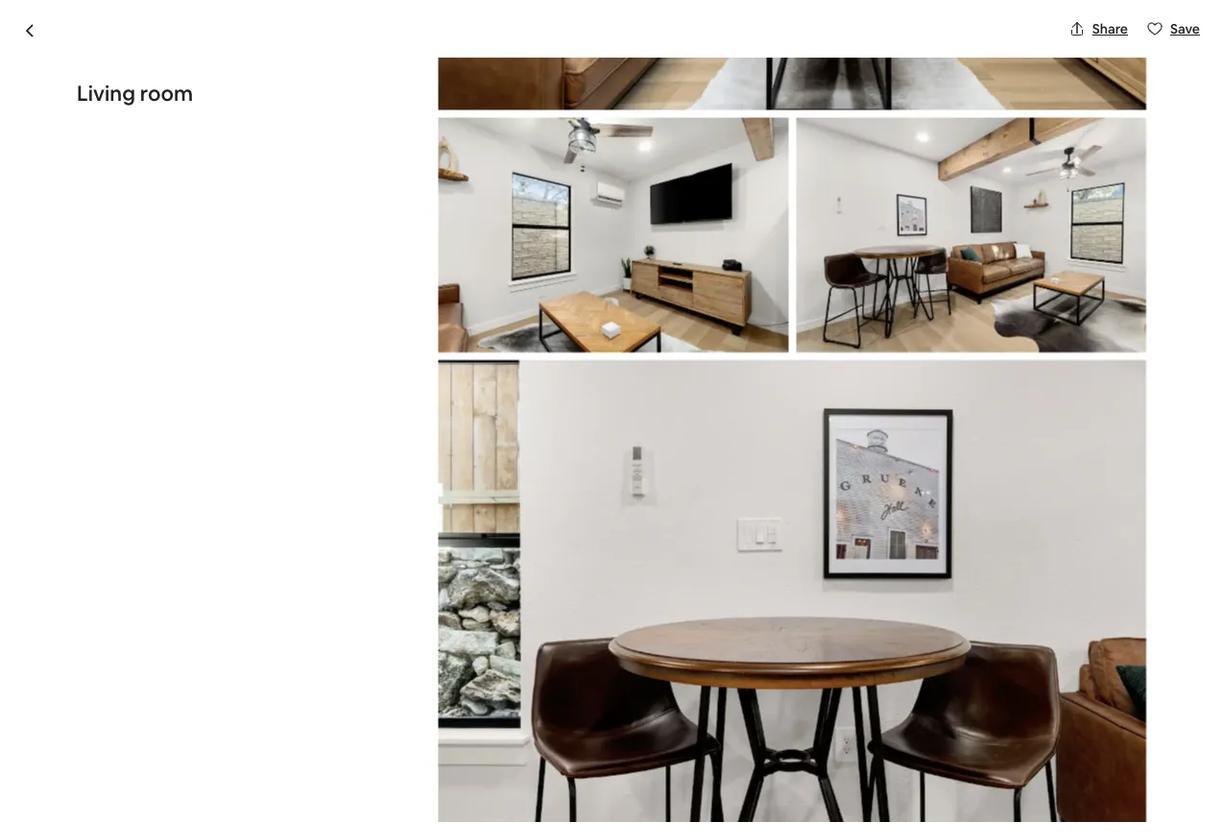 Task type: describe. For each thing, give the bounding box(es) containing it.
lake
[[184, 98, 232, 130]]

couple's lake house getaway!
[[77, 98, 421, 130]]

$192
[[814, 669, 860, 696]]

your
[[507, 778, 535, 795]]

night
[[914, 675, 951, 695]]

house
[[237, 98, 308, 130]]

video
[[304, 778, 338, 795]]

show all photos
[[1009, 566, 1108, 584]]

videos
[[443, 778, 484, 795]]

·
[[1050, 677, 1053, 694]]

couple's
[[77, 98, 179, 130]]

whole
[[538, 778, 575, 795]]

save for bottommost share button "save" button
[[1117, 140, 1147, 158]]

couple's lake house getaway! image 4 image
[[887, 183, 1147, 398]]

show
[[1009, 566, 1044, 584]]

at
[[138, 778, 153, 795]]

photos
[[1064, 566, 1108, 584]]

stream
[[397, 778, 440, 795]]

united
[[446, 139, 489, 157]]

couple's lake house getaway! image 3 image
[[620, 406, 879, 614]]

at 540 mbps, you can take video calls and stream videos for your whole group.
[[138, 778, 618, 795]]

take
[[273, 778, 301, 795]]

Start your search search field
[[468, 15, 756, 61]]

25
[[1057, 677, 1072, 694]]

show all photos button
[[971, 559, 1124, 591]]

calls
[[341, 778, 367, 795]]

canyon lake, texas, united states button
[[317, 136, 532, 159]]

getaway!
[[313, 98, 421, 130]]

0 vertical spatial share button
[[1062, 12, 1136, 45]]

couple's lake house getaway! image 5 image
[[887, 406, 1147, 614]]



Task type: locate. For each thing, give the bounding box(es) containing it.
save for "save" button inside the photo tour dialog
[[1171, 20, 1201, 37]]

save button for the top share button
[[1140, 12, 1208, 45]]

all
[[1047, 566, 1061, 584]]

1 vertical spatial share
[[1039, 140, 1075, 158]]

1 vertical spatial save
[[1117, 140, 1147, 158]]

12/29/2023
[[980, 744, 1050, 761]]

living room image 3 image
[[797, 118, 1147, 353], [797, 118, 1147, 353]]

profile element
[[779, 0, 1147, 77]]

couple's lake house getaway! image 2 image
[[620, 183, 879, 398]]

for
[[486, 778, 504, 795]]

0 vertical spatial save
[[1171, 20, 1201, 37]]

couple's lake house getaway! image 1 image
[[77, 183, 612, 614]]

12/28/2023
[[826, 744, 896, 761]]

living room image 2 image
[[439, 118, 789, 353], [439, 118, 789, 353]]

1 horizontal spatial save
[[1171, 20, 1201, 37]]

4.96 · 25 reviews
[[1020, 677, 1122, 694]]

$175
[[865, 669, 910, 696]]

save button for bottommost share button
[[1086, 133, 1155, 165]]

group.
[[578, 778, 618, 795]]

1 vertical spatial share button
[[1008, 133, 1083, 165]]

and
[[370, 778, 394, 795]]

canyon lake, texas, united states
[[317, 139, 532, 157]]

share inside photo tour dialog
[[1093, 20, 1129, 37]]

1 vertical spatial save button
[[1086, 133, 1155, 165]]

lake,
[[368, 139, 401, 157]]

canyon
[[317, 139, 365, 157]]

1 horizontal spatial share
[[1093, 20, 1129, 37]]

can
[[248, 778, 270, 795]]

share for bottommost share button
[[1039, 140, 1075, 158]]

0 vertical spatial save button
[[1140, 12, 1208, 45]]

0 horizontal spatial save
[[1117, 140, 1147, 158]]

save
[[1171, 20, 1201, 37], [1117, 140, 1147, 158]]

mbps,
[[182, 778, 220, 795]]

share button
[[1062, 12, 1136, 45], [1008, 133, 1083, 165]]

share
[[1093, 20, 1129, 37], [1039, 140, 1075, 158]]

save button
[[1140, 12, 1208, 45], [1086, 133, 1155, 165]]

540
[[156, 778, 180, 795]]

you
[[223, 778, 245, 795]]

0 horizontal spatial share
[[1039, 140, 1075, 158]]

photo tour dialog
[[0, 0, 1224, 822]]

living room image 4 image
[[439, 361, 1147, 822], [439, 361, 1147, 822]]

share for the top share button
[[1093, 20, 1129, 37]]

living room
[[77, 79, 193, 107]]

living
[[77, 79, 135, 107]]

save button inside photo tour dialog
[[1140, 12, 1208, 45]]

states
[[492, 139, 532, 157]]

texas,
[[404, 139, 443, 157]]

living room image 1 image
[[439, 0, 1147, 111], [439, 0, 1147, 111]]

save inside photo tour dialog
[[1171, 20, 1201, 37]]

reviews
[[1075, 677, 1122, 694]]

$192 $175 night
[[814, 669, 951, 696]]

4.96
[[1020, 677, 1047, 694]]

dominic is a superhost. learn more about dominic. image
[[647, 645, 701, 699], [647, 645, 701, 699]]

room
[[140, 79, 193, 107]]

0 vertical spatial share
[[1093, 20, 1129, 37]]



Task type: vqa. For each thing, say whether or not it's contained in the screenshot.
the booked...yet!
no



